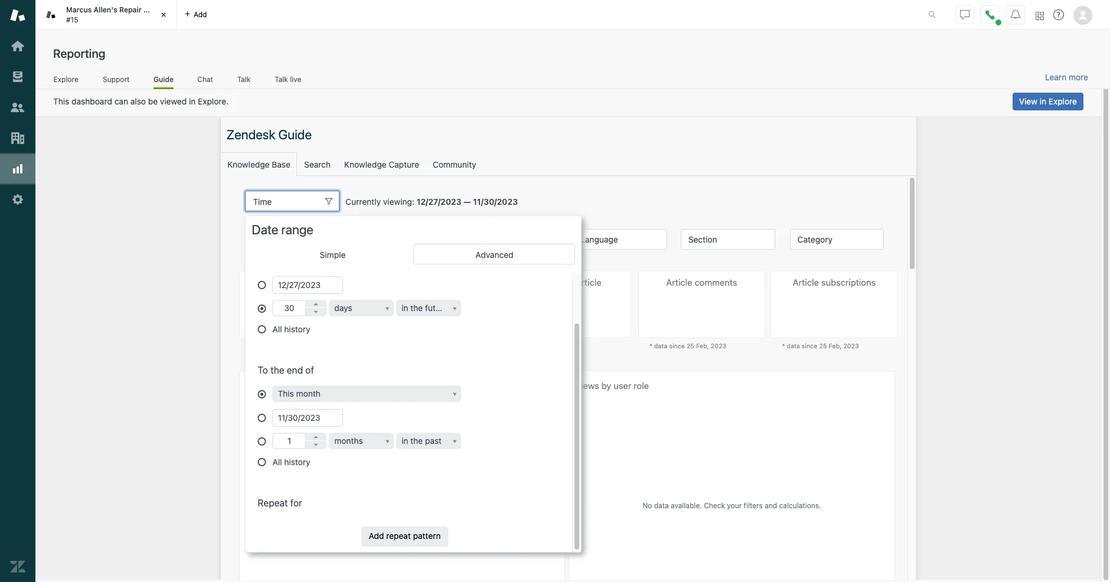 Task type: locate. For each thing, give the bounding box(es) containing it.
1 horizontal spatial in
[[1040, 96, 1047, 106]]

view in explore button
[[1013, 93, 1084, 110]]

learn more link
[[1046, 72, 1089, 83]]

1 horizontal spatial explore
[[1049, 96, 1078, 106]]

tabs tab list
[[35, 0, 916, 30]]

learn more
[[1046, 72, 1089, 82]]

1 talk from the left
[[237, 75, 251, 84]]

explore down the "learn more" link
[[1049, 96, 1078, 106]]

tab
[[35, 0, 177, 30]]

in right view
[[1040, 96, 1047, 106]]

talk left the live
[[275, 75, 288, 84]]

talk live
[[275, 75, 301, 84]]

close image
[[158, 9, 170, 21]]

talk for talk live
[[275, 75, 288, 84]]

0 horizontal spatial in
[[189, 96, 196, 106]]

add
[[194, 10, 207, 19]]

admin image
[[10, 192, 25, 207]]

talk
[[237, 75, 251, 84], [275, 75, 288, 84]]

in
[[189, 96, 196, 106], [1040, 96, 1047, 106]]

marcus
[[66, 5, 92, 14]]

0 vertical spatial explore
[[54, 75, 78, 84]]

chat
[[197, 75, 213, 84]]

view in explore
[[1020, 96, 1078, 106]]

get help image
[[1054, 9, 1065, 20]]

2 talk from the left
[[275, 75, 288, 84]]

view
[[1020, 96, 1038, 106]]

explore
[[54, 75, 78, 84], [1049, 96, 1078, 106]]

in right viewed in the left of the page
[[189, 96, 196, 106]]

chat link
[[197, 75, 213, 87]]

zendesk support image
[[10, 8, 25, 23]]

talk right chat
[[237, 75, 251, 84]]

2 in from the left
[[1040, 96, 1047, 106]]

talk for talk
[[237, 75, 251, 84]]

tab containing marcus allen's repair ticket
[[35, 0, 177, 30]]

dashboard
[[72, 96, 112, 106]]

0 horizontal spatial talk
[[237, 75, 251, 84]]

viewed
[[160, 96, 187, 106]]

1 vertical spatial explore
[[1049, 96, 1078, 106]]

this dashboard can also be viewed in explore.
[[53, 96, 229, 106]]

talk live link
[[274, 75, 302, 87]]

1 horizontal spatial talk
[[275, 75, 288, 84]]

live
[[290, 75, 301, 84]]

explore up this
[[54, 75, 78, 84]]



Task type: vqa. For each thing, say whether or not it's contained in the screenshot.
tab containing Marcus Allen's Repair Ticket
yes



Task type: describe. For each thing, give the bounding box(es) containing it.
reporting
[[53, 47, 105, 60]]

learn
[[1046, 72, 1067, 82]]

can
[[114, 96, 128, 106]]

this
[[53, 96, 69, 106]]

notifications image
[[1011, 10, 1021, 19]]

explore.
[[198, 96, 229, 106]]

repair
[[119, 5, 142, 14]]

button displays agent's chat status as invisible. image
[[961, 10, 970, 19]]

explore link
[[53, 75, 79, 87]]

marcus allen's repair ticket #15
[[66, 5, 165, 24]]

0 horizontal spatial explore
[[54, 75, 78, 84]]

main element
[[0, 0, 35, 582]]

views image
[[10, 69, 25, 84]]

reporting image
[[10, 161, 25, 177]]

in inside view in explore button
[[1040, 96, 1047, 106]]

talk link
[[237, 75, 251, 87]]

organizations image
[[10, 131, 25, 146]]

support
[[103, 75, 130, 84]]

be
[[148, 96, 158, 106]]

zendesk products image
[[1036, 12, 1044, 20]]

get started image
[[10, 38, 25, 54]]

#15
[[66, 15, 78, 24]]

1 in from the left
[[189, 96, 196, 106]]

guide link
[[154, 75, 174, 89]]

explore inside button
[[1049, 96, 1078, 106]]

zendesk image
[[10, 559, 25, 575]]

allen's
[[94, 5, 117, 14]]

support link
[[102, 75, 130, 87]]

more
[[1069, 72, 1089, 82]]

also
[[130, 96, 146, 106]]

guide
[[154, 75, 174, 84]]

add button
[[177, 0, 214, 29]]

customers image
[[10, 100, 25, 115]]

ticket
[[144, 5, 165, 14]]



